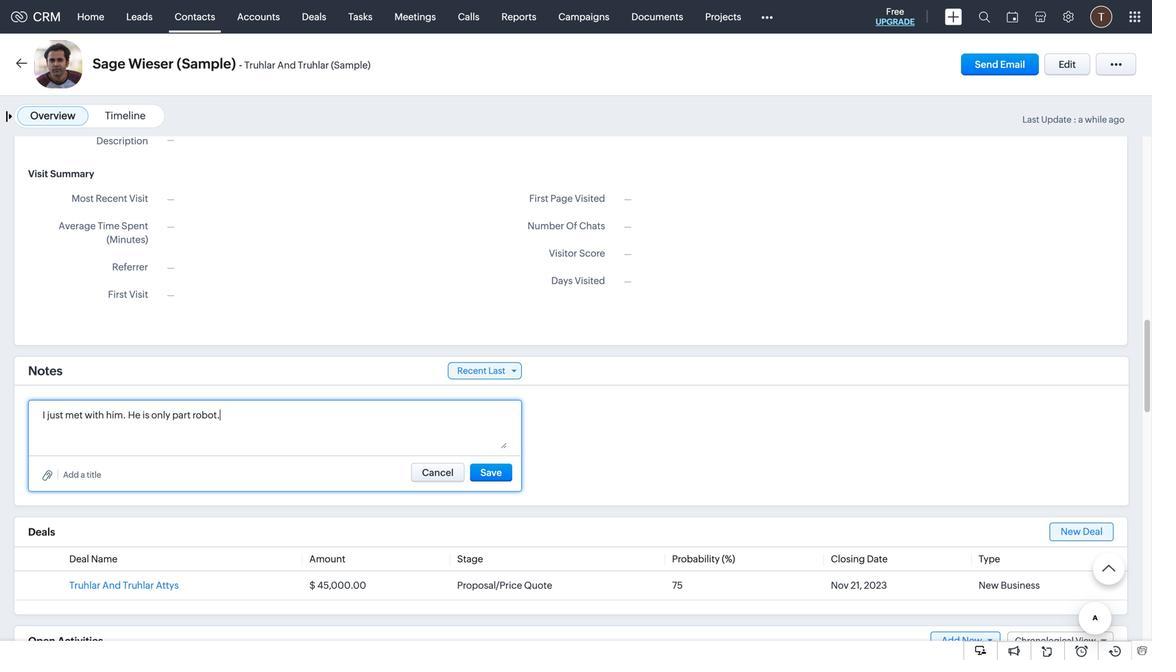 Task type: describe. For each thing, give the bounding box(es) containing it.
probability
[[672, 554, 720, 565]]

activities
[[58, 636, 103, 648]]

view
[[1076, 636, 1097, 647]]

reports
[[502, 11, 537, 22]]

0 vertical spatial a
[[1079, 115, 1084, 125]]

ago
[[1109, 115, 1125, 125]]

(sample) inside "sage wieser (sample) - truhlar and truhlar (sample)"
[[331, 60, 371, 71]]

quote
[[524, 581, 553, 591]]

:
[[1074, 115, 1077, 125]]

(minutes)
[[107, 234, 148, 245]]

deals link
[[291, 0, 338, 33]]

business
[[1001, 581, 1041, 591]]

first for first page visited
[[530, 193, 549, 204]]

2023
[[864, 581, 888, 591]]

probability (%) link
[[672, 554, 736, 565]]

2 visited from the top
[[575, 276, 606, 286]]

truhlar right -
[[244, 60, 276, 71]]

free
[[887, 7, 905, 17]]

profile element
[[1083, 0, 1121, 33]]

crm
[[33, 10, 61, 24]]

0 horizontal spatial and
[[102, 581, 121, 591]]

days visited
[[552, 276, 606, 286]]

days
[[552, 276, 573, 286]]

0 vertical spatial deal
[[1083, 527, 1103, 538]]

title
[[87, 471, 101, 480]]

Chronological View field
[[1008, 632, 1114, 651]]

reports link
[[491, 0, 548, 33]]

i
[[43, 411, 45, 422]]

search element
[[971, 0, 999, 34]]

new for new deal
[[1061, 527, 1082, 538]]

add for add a title
[[63, 471, 79, 480]]

leads link
[[115, 0, 164, 33]]

open
[[28, 636, 55, 648]]

new business
[[979, 581, 1041, 591]]

0 horizontal spatial a
[[81, 471, 85, 480]]

45,000.00
[[318, 581, 366, 591]]

free upgrade
[[876, 7, 915, 26]]

truhlar and truhlar attys
[[69, 581, 179, 591]]

campaigns link
[[548, 0, 621, 33]]

(%)
[[722, 554, 736, 565]]

and inside "sage wieser (sample) - truhlar and truhlar (sample)"
[[278, 60, 296, 71]]

first visit
[[108, 289, 148, 300]]

calendar image
[[1007, 11, 1019, 22]]

number of chats
[[528, 221, 606, 232]]

visitor
[[549, 248, 578, 259]]

calls link
[[447, 0, 491, 33]]

summary
[[50, 168, 94, 179]]

create menu element
[[937, 0, 971, 33]]

proposal/price
[[457, 581, 523, 591]]

2 vertical spatial visit
[[129, 289, 148, 300]]

last update : a while ago
[[1023, 115, 1125, 125]]

average time spent (minutes)
[[59, 221, 148, 245]]

robot.
[[193, 411, 220, 422]]

with
[[85, 411, 104, 422]]

create menu image
[[946, 9, 963, 25]]

new for new business
[[979, 581, 999, 591]]

calls
[[458, 11, 480, 22]]

leads
[[126, 11, 153, 22]]

most
[[72, 193, 94, 204]]

time
[[98, 221, 120, 232]]

stage
[[457, 554, 483, 565]]

timeline
[[105, 110, 146, 122]]

send email
[[975, 59, 1026, 70]]

of
[[566, 221, 578, 232]]

chats
[[580, 221, 606, 232]]

stage link
[[457, 554, 483, 565]]

him.
[[106, 411, 126, 422]]

new deal
[[1061, 527, 1103, 538]]

truhlar and truhlar attys link
[[69, 581, 179, 591]]

sage
[[93, 56, 125, 72]]

type
[[979, 554, 1001, 565]]

open activities
[[28, 636, 103, 648]]

tasks link
[[338, 0, 384, 33]]



Task type: locate. For each thing, give the bounding box(es) containing it.
add a title
[[63, 471, 101, 480]]

0 vertical spatial new
[[1061, 527, 1082, 538]]

add new
[[942, 636, 983, 647]]

overview link
[[30, 110, 76, 122]]

attys
[[156, 581, 179, 591]]

add for add new
[[942, 636, 961, 647]]

truhlar
[[244, 60, 276, 71], [298, 60, 329, 71], [69, 581, 100, 591], [123, 581, 154, 591]]

profile image
[[1091, 6, 1113, 28]]

score
[[580, 248, 606, 259]]

1 vertical spatial deals
[[28, 527, 55, 539]]

truhlar and truhlar (sample) link
[[244, 59, 371, 71]]

1 vertical spatial recent
[[458, 366, 487, 376]]

date
[[867, 554, 888, 565]]

deal name link
[[69, 554, 118, 565]]

$ 45,000.00
[[310, 581, 366, 591]]

visited down score
[[575, 276, 606, 286]]

0 vertical spatial recent
[[96, 193, 127, 204]]

0 horizontal spatial recent
[[96, 193, 127, 204]]

a left title
[[81, 471, 85, 480]]

(sample) down tasks link
[[331, 60, 371, 71]]

first
[[530, 193, 549, 204], [108, 289, 127, 300]]

average
[[59, 221, 96, 232]]

email
[[1001, 59, 1026, 70]]

referrer
[[112, 262, 148, 273]]

a right :
[[1079, 115, 1084, 125]]

visited
[[575, 193, 606, 204], [575, 276, 606, 286]]

1 vertical spatial visited
[[575, 276, 606, 286]]

0 horizontal spatial deal
[[69, 554, 89, 565]]

visitor score
[[549, 248, 606, 259]]

send email button
[[962, 54, 1039, 75]]

1 vertical spatial visit
[[129, 193, 148, 204]]

1 horizontal spatial a
[[1079, 115, 1084, 125]]

21,
[[851, 581, 863, 591]]

0 vertical spatial visited
[[575, 193, 606, 204]]

1 horizontal spatial and
[[278, 60, 296, 71]]

add
[[63, 471, 79, 480], [942, 636, 961, 647]]

0 vertical spatial and
[[278, 60, 296, 71]]

None button
[[411, 464, 465, 483], [470, 464, 513, 482], [411, 464, 465, 483], [470, 464, 513, 482]]

0 horizontal spatial (sample)
[[177, 56, 236, 72]]

home link
[[66, 0, 115, 33]]

1 vertical spatial last
[[489, 366, 506, 376]]

deals
[[302, 11, 327, 22], [28, 527, 55, 539]]

first page visited
[[530, 193, 606, 204]]

proposal/price quote
[[457, 581, 553, 591]]

chronological
[[1016, 636, 1074, 647]]

2 vertical spatial new
[[963, 636, 983, 647]]

1 horizontal spatial deal
[[1083, 527, 1103, 538]]

1 vertical spatial new
[[979, 581, 999, 591]]

type link
[[979, 554, 1001, 565]]

closing
[[831, 554, 865, 565]]

new deal link
[[1050, 523, 1114, 542]]

is
[[143, 411, 149, 422]]

crm link
[[11, 10, 61, 24]]

1 horizontal spatial first
[[530, 193, 549, 204]]

amount link
[[310, 554, 346, 565]]

probability (%)
[[672, 554, 736, 565]]

deal name
[[69, 554, 118, 565]]

and
[[278, 60, 296, 71], [102, 581, 121, 591]]

1 horizontal spatial (sample)
[[331, 60, 371, 71]]

-
[[239, 59, 242, 71]]

just
[[47, 411, 63, 422]]

first left page at top
[[530, 193, 549, 204]]

1 horizontal spatial deals
[[302, 11, 327, 22]]

contacts link
[[164, 0, 226, 33]]

while
[[1086, 115, 1108, 125]]

0 horizontal spatial first
[[108, 289, 127, 300]]

75
[[672, 581, 683, 591]]

1 vertical spatial deal
[[69, 554, 89, 565]]

search image
[[979, 11, 991, 23]]

documents link
[[621, 0, 695, 33]]

only
[[151, 411, 170, 422]]

1 vertical spatial a
[[81, 471, 85, 480]]

visit
[[28, 168, 48, 179], [129, 193, 148, 204], [129, 289, 148, 300]]

closing date
[[831, 554, 888, 565]]

chronological view
[[1016, 636, 1097, 647]]

first for first visit
[[108, 289, 127, 300]]

spent
[[122, 221, 148, 232]]

visit up spent
[[129, 193, 148, 204]]

amount
[[310, 554, 346, 565]]

0 horizontal spatial last
[[489, 366, 506, 376]]

0 horizontal spatial deals
[[28, 527, 55, 539]]

visit down referrer
[[129, 289, 148, 300]]

new
[[1061, 527, 1082, 538], [979, 581, 999, 591], [963, 636, 983, 647]]

0 vertical spatial add
[[63, 471, 79, 480]]

0 vertical spatial last
[[1023, 115, 1040, 125]]

(sample)
[[177, 56, 236, 72], [331, 60, 371, 71]]

nov 21, 2023
[[831, 581, 888, 591]]

send
[[975, 59, 999, 70]]

he
[[128, 411, 141, 422]]

1 vertical spatial and
[[102, 581, 121, 591]]

notes
[[28, 364, 63, 378]]

1 vertical spatial add
[[942, 636, 961, 647]]

1 horizontal spatial recent
[[458, 366, 487, 376]]

$
[[310, 581, 316, 591]]

0 vertical spatial deals
[[302, 11, 327, 22]]

wieser
[[128, 56, 174, 72]]

and down name
[[102, 581, 121, 591]]

visit left the summary on the top
[[28, 168, 48, 179]]

campaigns
[[559, 11, 610, 22]]

(sample) left -
[[177, 56, 236, 72]]

Add a note text field
[[43, 408, 507, 449]]

Other Modules field
[[753, 6, 782, 28]]

description
[[96, 136, 148, 146]]

deal
[[1083, 527, 1103, 538], [69, 554, 89, 565]]

most recent visit
[[72, 193, 148, 204]]

truhlar down "deal name"
[[69, 581, 100, 591]]

met
[[65, 411, 83, 422]]

contacts
[[175, 11, 215, 22]]

documents
[[632, 11, 684, 22]]

timeline link
[[105, 110, 146, 122]]

tasks
[[349, 11, 373, 22]]

closing date link
[[831, 554, 888, 565]]

nov
[[831, 581, 849, 591]]

truhlar down deals link
[[298, 60, 329, 71]]

recent last
[[458, 366, 506, 376]]

number
[[528, 221, 565, 232]]

0 vertical spatial visit
[[28, 168, 48, 179]]

visited up chats
[[575, 193, 606, 204]]

and right -
[[278, 60, 296, 71]]

logo image
[[11, 11, 27, 22]]

part
[[172, 411, 191, 422]]

name
[[91, 554, 118, 565]]

sage wieser (sample) - truhlar and truhlar (sample)
[[93, 56, 371, 72]]

projects
[[706, 11, 742, 22]]

0 vertical spatial first
[[530, 193, 549, 204]]

accounts
[[237, 11, 280, 22]]

1 horizontal spatial last
[[1023, 115, 1040, 125]]

1 horizontal spatial add
[[942, 636, 961, 647]]

1 visited from the top
[[575, 193, 606, 204]]

recent
[[96, 193, 127, 204], [458, 366, 487, 376]]

1 vertical spatial first
[[108, 289, 127, 300]]

i just met with him. he is only part robot.
[[43, 411, 220, 422]]

visit summary
[[28, 168, 94, 179]]

home
[[77, 11, 104, 22]]

0 horizontal spatial add
[[63, 471, 79, 480]]

truhlar left attys
[[123, 581, 154, 591]]

first down referrer
[[108, 289, 127, 300]]



Task type: vqa. For each thing, say whether or not it's contained in the screenshot.
Created
no



